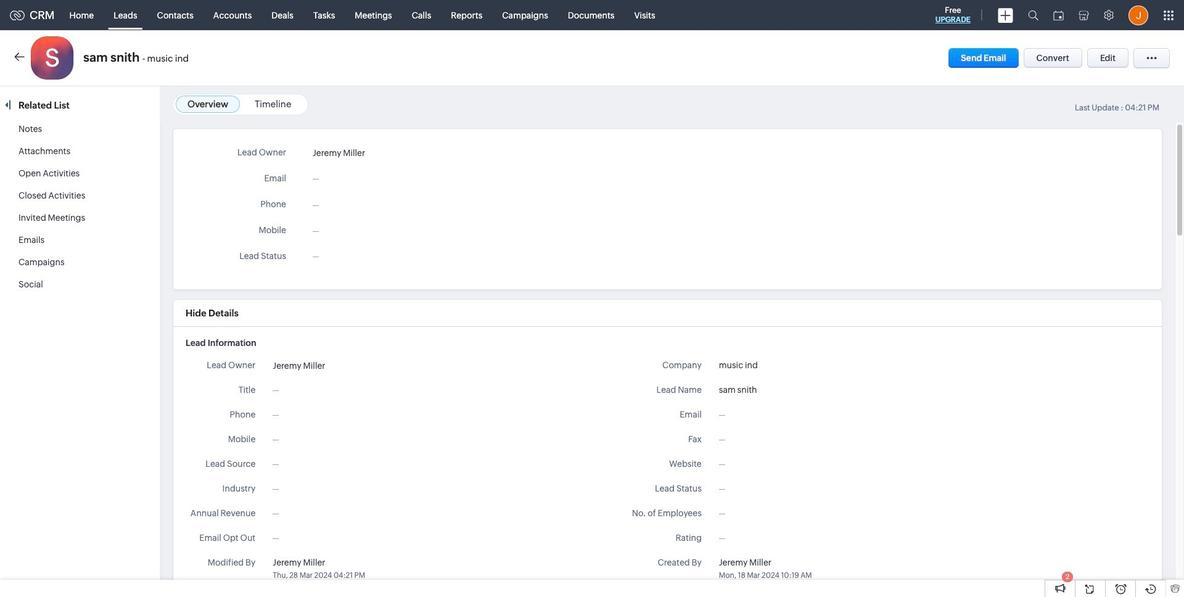 Task type: locate. For each thing, give the bounding box(es) containing it.
search image
[[1028, 10, 1039, 20]]

profile element
[[1121, 0, 1156, 30]]



Task type: describe. For each thing, give the bounding box(es) containing it.
create menu element
[[991, 0, 1021, 30]]

logo image
[[10, 10, 25, 20]]

search element
[[1021, 0, 1046, 30]]

profile image
[[1129, 5, 1148, 25]]

create menu image
[[998, 8, 1013, 23]]

calendar image
[[1053, 10, 1064, 20]]



Task type: vqa. For each thing, say whether or not it's contained in the screenshot.
Profile element
yes



